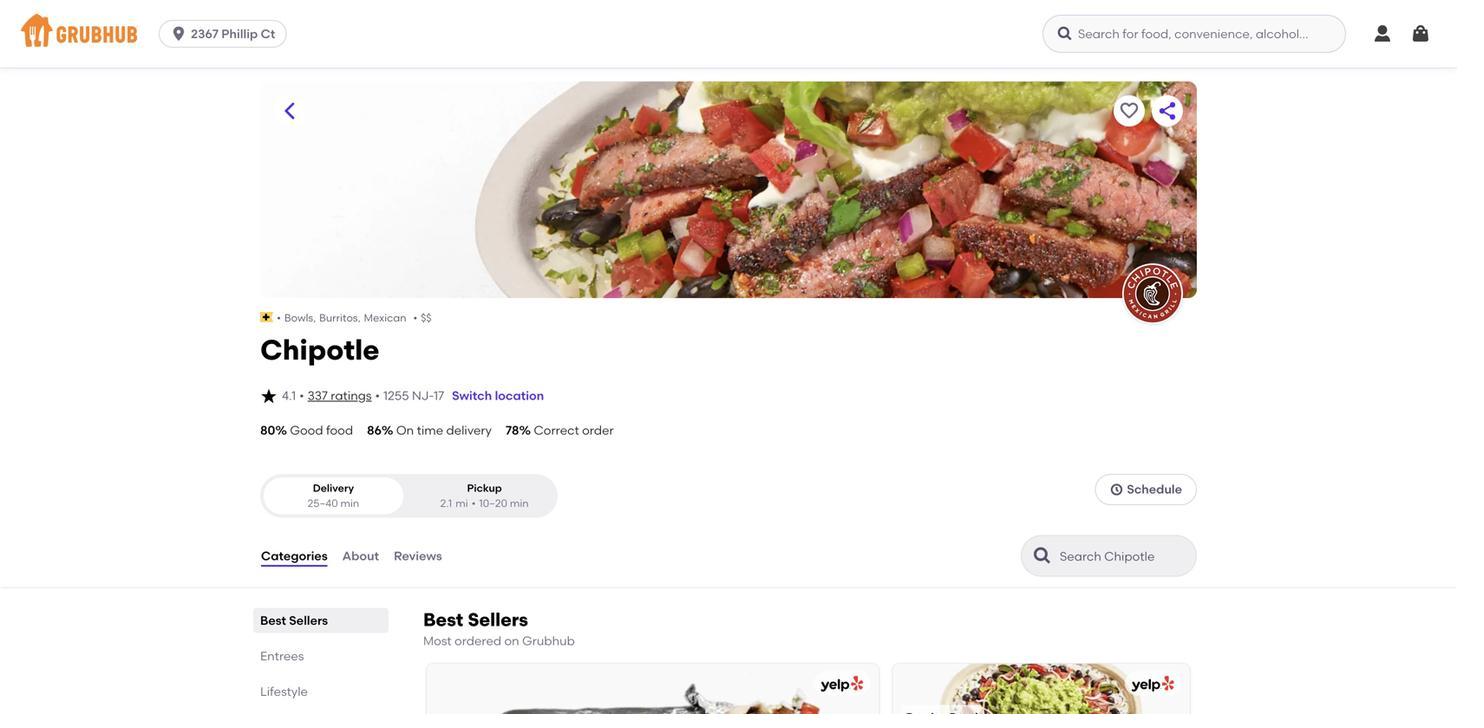 Task type: describe. For each thing, give the bounding box(es) containing it.
nj-
[[412, 389, 434, 404]]

sellers for best sellers most ordered on grubhub
[[468, 609, 528, 632]]

78
[[506, 423, 519, 438]]

ratings
[[331, 389, 372, 404]]

categories button
[[260, 525, 328, 588]]

25–40
[[308, 497, 338, 510]]

ct
[[261, 26, 275, 41]]

food
[[326, 423, 353, 438]]

10–20
[[479, 497, 507, 510]]

• right 4.1
[[299, 389, 304, 404]]

categories
[[261, 549, 328, 564]]

delivery 25–40 min
[[308, 482, 359, 510]]

svg image inside the 2367 phillip ct button
[[170, 25, 187, 43]]

reviews
[[394, 549, 442, 564]]

on
[[396, 423, 414, 438]]

• 1255 nj-17 switch location
[[375, 389, 544, 404]]

reviews button
[[393, 525, 443, 588]]

min inside delivery 25–40 min
[[340, 497, 359, 510]]

chipotle
[[260, 333, 380, 367]]

most
[[423, 634, 452, 649]]

2367 phillip ct button
[[159, 20, 293, 48]]

2 yelp image from the left
[[1128, 677, 1174, 693]]

location
[[495, 389, 544, 404]]

337
[[308, 389, 328, 404]]

Search Chipotle search field
[[1058, 549, 1191, 565]]

on time delivery
[[396, 423, 492, 438]]

good food
[[290, 423, 353, 438]]

2.1
[[440, 497, 452, 510]]

Search for food, convenience, alcohol... search field
[[1043, 15, 1346, 53]]

• bowls, burritos, mexican • $$
[[277, 312, 432, 324]]

about button
[[341, 525, 380, 588]]

mexican
[[364, 312, 406, 324]]

main navigation navigation
[[0, 0, 1457, 68]]

time
[[417, 423, 443, 438]]

schedule button
[[1095, 474, 1197, 506]]

80
[[260, 423, 275, 438]]

caret left icon image
[[279, 101, 300, 121]]

ordered
[[455, 634, 501, 649]]

• inside pickup 2.1 mi • 10–20 min
[[472, 497, 476, 510]]

burritos,
[[319, 312, 361, 324]]

subscription pass image
[[260, 312, 273, 323]]

on
[[504, 634, 519, 649]]



Task type: vqa. For each thing, say whether or not it's contained in the screenshot.


Task type: locate. For each thing, give the bounding box(es) containing it.
1 horizontal spatial min
[[510, 497, 529, 510]]

search icon image
[[1032, 546, 1053, 567]]

4.1
[[282, 389, 296, 404]]

grubhub
[[522, 634, 575, 649]]

• left 1255
[[375, 389, 380, 404]]

min inside pickup 2.1 mi • 10–20 min
[[510, 497, 529, 510]]

0 horizontal spatial yelp image
[[818, 677, 864, 693]]

delivery
[[313, 482, 354, 495]]

schedule
[[1127, 482, 1182, 497]]

best inside best sellers most ordered on grubhub
[[423, 609, 463, 632]]

save this restaurant image
[[1119, 101, 1140, 121]]

• left $$ on the left of the page
[[413, 312, 417, 324]]

best up most
[[423, 609, 463, 632]]

best sellers most ordered on grubhub
[[423, 609, 575, 649]]

mi
[[456, 497, 468, 510]]

order
[[582, 423, 614, 438]]

option group containing delivery 25–40 min
[[260, 474, 558, 518]]

best
[[423, 609, 463, 632], [260, 614, 286, 629]]

1 horizontal spatial best
[[423, 609, 463, 632]]

sellers for best sellers
[[289, 614, 328, 629]]

delivery
[[446, 423, 492, 438]]

lifestyle
[[260, 685, 308, 700]]

0 horizontal spatial sellers
[[289, 614, 328, 629]]

min down delivery
[[340, 497, 359, 510]]

0 horizontal spatial best
[[260, 614, 286, 629]]

2 min from the left
[[510, 497, 529, 510]]

share icon image
[[1157, 101, 1178, 121]]

sellers inside best sellers most ordered on grubhub
[[468, 609, 528, 632]]

sellers
[[468, 609, 528, 632], [289, 614, 328, 629]]

about
[[342, 549, 379, 564]]

pickup 2.1 mi • 10–20 min
[[440, 482, 529, 510]]

pickup
[[467, 482, 502, 495]]

min right 10–20
[[510, 497, 529, 510]]

entrees
[[260, 649, 304, 664]]

svg image
[[1372, 23, 1393, 44], [1410, 23, 1431, 44], [170, 25, 187, 43], [1056, 25, 1074, 43], [260, 388, 278, 405], [1110, 483, 1124, 497]]

2367
[[191, 26, 219, 41]]

best for best sellers most ordered on grubhub
[[423, 609, 463, 632]]

best sellers
[[260, 614, 328, 629]]

bowls,
[[284, 312, 316, 324]]

good
[[290, 423, 323, 438]]

best for best sellers
[[260, 614, 286, 629]]

$$
[[421, 312, 432, 324]]

0 horizontal spatial min
[[340, 497, 359, 510]]

switch
[[452, 389, 492, 404]]

yelp image
[[818, 677, 864, 693], [1128, 677, 1174, 693]]

1255
[[383, 389, 409, 404]]

save this restaurant button
[[1114, 95, 1145, 127]]

• right mi
[[472, 497, 476, 510]]

correct order
[[534, 423, 614, 438]]

17
[[434, 389, 444, 404]]

min
[[340, 497, 359, 510], [510, 497, 529, 510]]

switch location button
[[444, 377, 552, 415]]

4.1 • 337 ratings
[[282, 389, 372, 404]]

1 horizontal spatial yelp image
[[1128, 677, 1174, 693]]

phillip
[[221, 26, 258, 41]]

1 min from the left
[[340, 497, 359, 510]]

•
[[277, 312, 281, 324], [413, 312, 417, 324], [299, 389, 304, 404], [375, 389, 380, 404], [472, 497, 476, 510]]

1 yelp image from the left
[[818, 677, 864, 693]]

sellers up entrees
[[289, 614, 328, 629]]

sellers up on
[[468, 609, 528, 632]]

• right subscription pass icon
[[277, 312, 281, 324]]

svg image inside schedule button
[[1110, 483, 1124, 497]]

1 horizontal spatial sellers
[[468, 609, 528, 632]]

correct
[[534, 423, 579, 438]]

86
[[367, 423, 382, 438]]

option group
[[260, 474, 558, 518]]

best up entrees
[[260, 614, 286, 629]]

2367 phillip ct
[[191, 26, 275, 41]]



